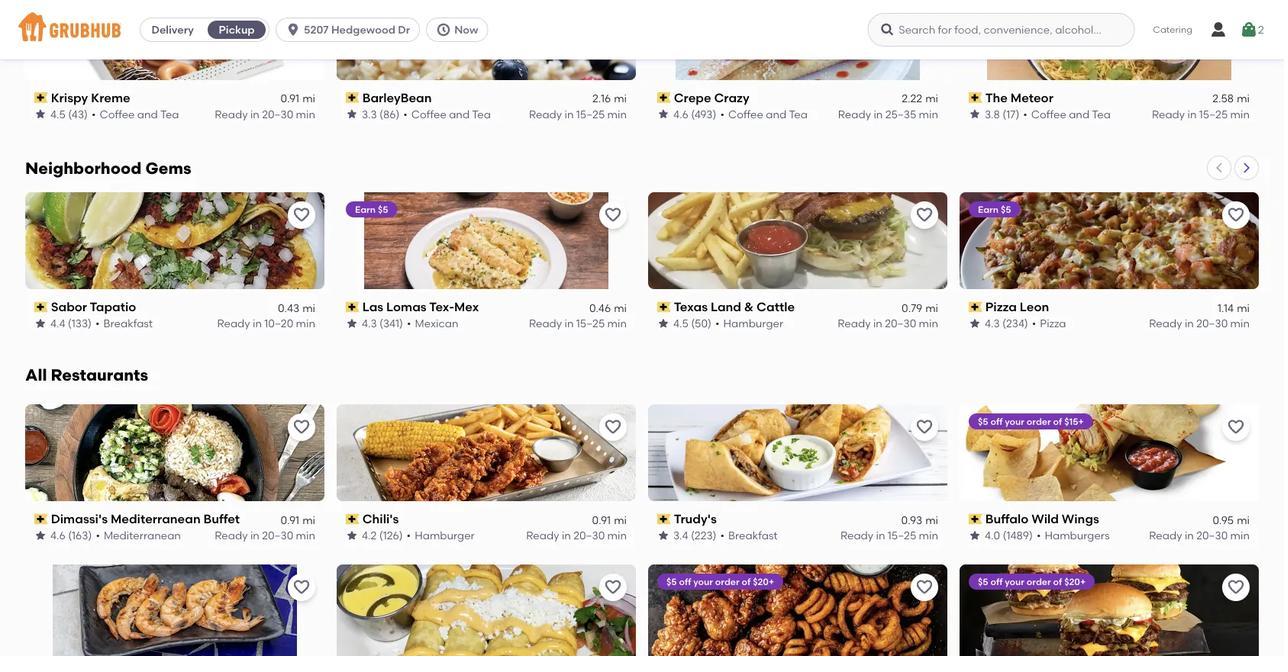 Task type: locate. For each thing, give the bounding box(es) containing it.
4.5 down texas
[[674, 317, 689, 330]]

ready
[[215, 108, 248, 121], [529, 108, 562, 121], [839, 108, 872, 121], [1153, 108, 1186, 121], [217, 317, 250, 330], [529, 317, 562, 330], [838, 317, 871, 330], [1150, 317, 1183, 330], [215, 529, 248, 542], [527, 529, 560, 542], [841, 529, 874, 542], [1150, 529, 1183, 542]]

coffee down meteor
[[1032, 108, 1067, 121]]

ready for barleybean
[[529, 108, 562, 121]]

• coffee and tea down barleybean
[[404, 108, 491, 121]]

earn $5
[[355, 204, 388, 215], [978, 204, 1012, 215]]

• for trudy's
[[721, 529, 725, 542]]

min down "0.93 mi"
[[919, 529, 939, 542]]

star icon image left 3.4
[[658, 530, 670, 542]]

tea for barleybean
[[472, 108, 491, 121]]

star icon image left '4.5 (43)'
[[34, 109, 47, 121]]

• hamburger right (126)
[[407, 529, 475, 542]]

star icon image left 4.6 (163)
[[34, 530, 47, 542]]

ready in 15–25 min down 0.46
[[529, 317, 627, 330]]

mi left "trudy's"
[[614, 514, 627, 527]]

min down 0.95 mi
[[1231, 529, 1250, 542]]

0 horizontal spatial svg image
[[880, 22, 895, 37]]

sabor tapatio logo image
[[25, 193, 325, 290]]

0 horizontal spatial breakfast
[[104, 317, 153, 330]]

ready in 20–30 min for texas land & cattle
[[838, 317, 939, 330]]

neighborhood gems
[[25, 159, 191, 179]]

ready for krispy kreme
[[215, 108, 248, 121]]

checkout
[[969, 471, 1020, 484]]

svg image inside 2 "button"
[[1240, 21, 1259, 39]]

15–25 down 2.16
[[577, 108, 605, 121]]

earn $5 for las
[[355, 204, 388, 215]]

20–30
[[262, 108, 293, 121], [885, 317, 917, 330], [1197, 317, 1228, 330], [262, 529, 293, 542], [574, 529, 605, 542], [1197, 529, 1228, 542]]

hamburgers
[[1045, 529, 1110, 542]]

$5 off your order of $20+ for it's just wings logo
[[667, 577, 775, 588]]

buffalo wild wings logo image
[[960, 405, 1259, 502]]

2 $20+ from the left
[[1065, 577, 1086, 588]]

1 $5 off your order of $20+ from the left
[[667, 577, 775, 588]]

of
[[1054, 416, 1063, 427], [742, 577, 751, 588], [1054, 577, 1063, 588]]

coffee
[[100, 108, 135, 121], [412, 108, 447, 121], [729, 108, 764, 121], [1032, 108, 1067, 121]]

mi right 0.46
[[614, 302, 627, 315]]

tea down the meteor logo
[[1092, 108, 1111, 121]]

0 horizontal spatial svg image
[[286, 22, 301, 37]]

texas land & cattle
[[674, 300, 795, 315]]

mi for pizza leon
[[1237, 302, 1250, 315]]

svg image left now
[[436, 22, 452, 37]]

mi right 0.43 on the top left of the page
[[303, 302, 315, 315]]

subscription pass image for sabor tapatio
[[34, 302, 48, 313]]

ready for trudy's
[[841, 529, 874, 542]]

breakfast down tapatio
[[104, 317, 153, 330]]

2 button
[[1240, 16, 1265, 44]]

min down 0.46 mi
[[608, 317, 627, 330]]

coffee down barleybean
[[412, 108, 447, 121]]

subscription pass image left pizza leon
[[969, 302, 983, 313]]

pizza down leon
[[1041, 317, 1067, 330]]

and right '(17)'
[[1069, 108, 1090, 121]]

2 4.3 from the left
[[985, 317, 1000, 330]]

4 tea from the left
[[1092, 108, 1111, 121]]

your for it's just wings logo
[[694, 577, 713, 588]]

1 horizontal spatial svg image
[[436, 22, 452, 37]]

1 $20+ from the left
[[753, 577, 775, 588]]

1 horizontal spatial earn $5
[[978, 204, 1012, 215]]

• pizza
[[1032, 317, 1067, 330]]

• right (163)
[[96, 529, 100, 542]]

proceed
[[909, 471, 953, 484]]

coffee down kreme
[[100, 108, 135, 121]]

$5 off your order of $15+
[[978, 416, 1084, 427]]

4.3 (341)
[[362, 317, 403, 330]]

mediterranean down dimassi's mediterranean buffet
[[104, 529, 181, 542]]

• right '(17)'
[[1024, 108, 1028, 121]]

earn
[[355, 204, 376, 215], [978, 204, 999, 215]]

star icon image for barleybean
[[346, 109, 358, 121]]

order down (223)
[[716, 577, 740, 588]]

mi right 0.95
[[1237, 514, 1250, 527]]

mi right 2.22
[[926, 93, 939, 105]]

• right (86)
[[404, 108, 408, 121]]

and for crepe crazy
[[766, 108, 787, 121]]

• right (50)
[[716, 317, 720, 330]]

4.3 left (234)
[[985, 317, 1000, 330]]

breakfast right (223)
[[729, 529, 778, 542]]

1 4.3 from the left
[[362, 317, 377, 330]]

1 horizontal spatial breakfast
[[729, 529, 778, 542]]

1 vertical spatial hamburger
[[415, 529, 475, 542]]

in
[[250, 108, 260, 121], [565, 108, 574, 121], [874, 108, 883, 121], [1188, 108, 1197, 121], [253, 317, 262, 330], [565, 317, 574, 330], [874, 317, 883, 330], [1185, 317, 1194, 330], [250, 529, 260, 542], [562, 529, 571, 542], [876, 529, 886, 542], [1185, 529, 1194, 542]]

• down lomas
[[407, 317, 411, 330]]

• down leon
[[1032, 317, 1037, 330]]

4.6 for crepe crazy
[[674, 108, 689, 121]]

1 vertical spatial 4.5
[[674, 317, 689, 330]]

• down the buffalo wild wings
[[1037, 529, 1041, 542]]

caret left icon image
[[1214, 162, 1226, 174]]

4.6 down crepe
[[674, 108, 689, 121]]

order left $15+
[[1027, 416, 1051, 427]]

• coffee and tea for the meteor
[[1024, 108, 1111, 121]]

• coffee and tea for barleybean
[[404, 108, 491, 121]]

0 horizontal spatial • breakfast
[[95, 317, 153, 330]]

$5 off your order of $20+ down (1489)
[[978, 577, 1086, 588]]

2 • coffee and tea from the left
[[404, 108, 491, 121]]

subscription pass image left dimassi's
[[34, 514, 48, 525]]

1 horizontal spatial pizza
[[1041, 317, 1067, 330]]

2 horizontal spatial svg image
[[1240, 21, 1259, 39]]

chili's
[[363, 512, 399, 527]]

• coffee and tea down meteor
[[1024, 108, 1111, 121]]

save this restaurant image for crepe crazy logo
[[916, 0, 934, 16]]

• hamburger
[[716, 317, 784, 330], [407, 529, 475, 542]]

$20+
[[753, 577, 775, 588], [1065, 577, 1086, 588]]

subscription pass image left crepe
[[658, 93, 671, 104]]

save this restaurant image for dimassi's mediterranean buffet logo at bottom
[[293, 419, 311, 437]]

ready in 20–30 min for krispy kreme
[[215, 108, 315, 121]]

subscription pass image for barleybean
[[346, 93, 360, 104]]

star icon image
[[34, 109, 47, 121], [346, 109, 358, 121], [658, 109, 670, 121], [969, 109, 981, 121], [34, 318, 47, 330], [346, 318, 358, 330], [658, 318, 670, 330], [969, 318, 981, 330], [34, 530, 47, 542], [346, 530, 358, 542], [658, 530, 670, 542], [969, 530, 981, 542]]

$5 for it's just wings logo
[[667, 577, 677, 588]]

coffee for crepe crazy
[[729, 108, 764, 121]]

and right (86)
[[449, 108, 470, 121]]

0 horizontal spatial 4.6
[[50, 529, 66, 542]]

mi for las lomas tex-mex
[[614, 302, 627, 315]]

0 vertical spatial 4.5
[[50, 108, 66, 121]]

• for buffalo wild wings
[[1037, 529, 1041, 542]]

star icon image left 4.3 (341)
[[346, 318, 358, 330]]

star icon image left 4.4
[[34, 318, 47, 330]]

15–25 for the meteor
[[1200, 108, 1228, 121]]

order down (1489)
[[1027, 577, 1051, 588]]

• for texas land & cattle
[[716, 317, 720, 330]]

4.6 left (163)
[[50, 529, 66, 542]]

ready for chili's
[[527, 529, 560, 542]]

1 vertical spatial mediterranean
[[104, 529, 181, 542]]

4.5 for krispy kreme
[[50, 108, 66, 121]]

star icon image left 3.8
[[969, 109, 981, 121]]

your
[[1005, 416, 1025, 427], [694, 577, 713, 588], [1005, 577, 1025, 588]]

subscription pass image for las lomas tex-mex
[[346, 302, 360, 313]]

1 horizontal spatial • hamburger
[[716, 317, 784, 330]]

tea down crepe crazy logo
[[789, 108, 808, 121]]

mi right 0.79
[[926, 302, 939, 315]]

3 • coffee and tea from the left
[[721, 108, 808, 121]]

1 • coffee and tea from the left
[[92, 108, 179, 121]]

2.22 mi
[[902, 93, 939, 105]]

svg image up 2.58 mi
[[1240, 21, 1259, 39]]

ready in 15–25 min down 2.16
[[529, 108, 627, 121]]

0 horizontal spatial earn $5
[[355, 204, 388, 215]]

0 vertical spatial • hamburger
[[716, 317, 784, 330]]

• for barleybean
[[404, 108, 408, 121]]

min down 1.14 mi
[[1231, 317, 1250, 330]]

0 vertical spatial pizza
[[986, 300, 1017, 315]]

in for barleybean
[[565, 108, 574, 121]]

• right (223)
[[721, 529, 725, 542]]

• breakfast for trudy's
[[721, 529, 778, 542]]

25–35
[[886, 108, 917, 121]]

mexican
[[415, 317, 459, 330]]

4.5 down krispy
[[50, 108, 66, 121]]

caret right icon image
[[1241, 162, 1253, 174]]

ready in 15–25 min for the meteor
[[1153, 108, 1250, 121]]

• mexican
[[407, 317, 459, 330]]

4.3
[[362, 317, 377, 330], [985, 317, 1000, 330]]

save this restaurant image
[[293, 206, 311, 225], [916, 206, 934, 225], [916, 419, 934, 437], [1227, 419, 1246, 437], [293, 579, 311, 597], [916, 579, 934, 597], [1227, 579, 1246, 597]]

svg image inside now button
[[436, 22, 452, 37]]

$5 off your order of $20+ for wild burger logo
[[978, 577, 1086, 588]]

10–20
[[265, 317, 293, 330]]

1 vertical spatial breakfast
[[729, 529, 778, 542]]

and for krispy kreme
[[137, 108, 158, 121]]

0.43 mi
[[278, 302, 315, 315]]

subscription pass image for crepe crazy
[[658, 93, 671, 104]]

to
[[956, 471, 967, 484]]

(234)
[[1003, 317, 1029, 330]]

• breakfast down tapatio
[[95, 317, 153, 330]]

land
[[711, 300, 742, 315]]

save this restaurant image for la playa logo
[[604, 579, 622, 597]]

2 and from the left
[[449, 108, 470, 121]]

hamburger
[[724, 317, 784, 330], [415, 529, 475, 542]]

$5 off your order of $20+ down (223)
[[667, 577, 775, 588]]

star icon image left 4.5 (50)
[[658, 318, 670, 330]]

4.3 (234)
[[985, 317, 1029, 330]]

off down 3.4
[[679, 577, 692, 588]]

order for it's just wings logo
[[716, 577, 740, 588]]

1 earn from the left
[[355, 204, 376, 215]]

subscription pass image left "sabor" on the top of page
[[34, 302, 48, 313]]

20–30 for texas land & cattle
[[885, 317, 917, 330]]

$20+ for it's just wings logo
[[753, 577, 775, 588]]

subscription pass image left barleybean
[[346, 93, 360, 104]]

• coffee and tea
[[92, 108, 179, 121], [404, 108, 491, 121], [721, 108, 808, 121], [1024, 108, 1111, 121]]

mex
[[454, 300, 479, 315]]

subscription pass image for the meteor
[[969, 93, 983, 104]]

mi right 2.58 at the right of the page
[[1237, 93, 1250, 105]]

• hamburger for chili's
[[407, 529, 475, 542]]

0 horizontal spatial hamburger
[[415, 529, 475, 542]]

0 vertical spatial • breakfast
[[95, 317, 153, 330]]

• right (43)
[[92, 108, 96, 121]]

• for las lomas tex-mex
[[407, 317, 411, 330]]

0 vertical spatial 4.6
[[674, 108, 689, 121]]

0 horizontal spatial • hamburger
[[407, 529, 475, 542]]

$5 off your order of $20+
[[667, 577, 775, 588], [978, 577, 1086, 588]]

15–25 for barleybean
[[577, 108, 605, 121]]

1 horizontal spatial $20+
[[1065, 577, 1086, 588]]

in for trudy's
[[876, 529, 886, 542]]

star icon image for sabor tapatio
[[34, 318, 47, 330]]

las
[[363, 300, 384, 315]]

•
[[92, 108, 96, 121], [404, 108, 408, 121], [721, 108, 725, 121], [1024, 108, 1028, 121], [95, 317, 100, 330], [407, 317, 411, 330], [716, 317, 720, 330], [1032, 317, 1037, 330], [96, 529, 100, 542], [407, 529, 411, 542], [721, 529, 725, 542], [1037, 529, 1041, 542]]

neighborhood
[[25, 159, 142, 179]]

barleybean
[[363, 91, 432, 106]]

subscription pass image for dimassi's mediterranean buffet
[[34, 514, 48, 525]]

mi for barleybean
[[614, 93, 627, 105]]

star icon image left 4.0
[[969, 530, 981, 542]]

0 horizontal spatial $20+
[[753, 577, 775, 588]]

min down 2.16 mi
[[608, 108, 627, 121]]

min left 3.4
[[608, 529, 627, 542]]

gems
[[145, 159, 191, 179]]

subscription pass image for buffalo wild wings
[[969, 514, 983, 525]]

mi right 1.14
[[1237, 302, 1250, 315]]

4.5 (43)
[[50, 108, 88, 121]]

• right (493)
[[721, 108, 725, 121]]

in for the meteor
[[1188, 108, 1197, 121]]

min for sabor tapatio
[[296, 317, 315, 330]]

hamburger for texas land & cattle
[[724, 317, 784, 330]]

min down 2.58 mi
[[1231, 108, 1250, 121]]

ready in 15–25 min for las lomas tex-mex
[[529, 317, 627, 330]]

tea up gems
[[160, 108, 179, 121]]

4.6 for dimassi's mediterranean buffet
[[50, 529, 66, 542]]

off down 4.0
[[991, 577, 1003, 588]]

15–25 down 0.93
[[888, 529, 917, 542]]

mediterranean for dimassi's
[[111, 512, 201, 527]]

svg image
[[1240, 21, 1259, 39], [286, 22, 301, 37], [436, 22, 452, 37]]

1 vertical spatial 4.6
[[50, 529, 66, 542]]

15–25 down 2.58 at the right of the page
[[1200, 108, 1228, 121]]

ready in 20–30 min
[[215, 108, 315, 121], [838, 317, 939, 330], [1150, 317, 1250, 330], [215, 529, 315, 542], [527, 529, 627, 542], [1150, 529, 1250, 542]]

Search for food, convenience, alcohol... search field
[[868, 13, 1135, 47]]

0 horizontal spatial 4.3
[[362, 317, 377, 330]]

texas land & cattle logo image
[[648, 193, 948, 290]]

subscription pass image
[[34, 93, 48, 104], [969, 93, 983, 104], [346, 302, 360, 313], [658, 302, 671, 313], [969, 302, 983, 313], [658, 514, 671, 525], [969, 514, 983, 525]]

2 $5 off your order of $20+ from the left
[[978, 577, 1086, 588]]

min for the meteor
[[1231, 108, 1250, 121]]

tea
[[160, 108, 179, 121], [472, 108, 491, 121], [789, 108, 808, 121], [1092, 108, 1111, 121]]

(341)
[[380, 317, 403, 330]]

hamburger down &
[[724, 317, 784, 330]]

gangnam korean bbq logo image
[[25, 565, 325, 657]]

main navigation navigation
[[0, 0, 1285, 60]]

2 coffee from the left
[[412, 108, 447, 121]]

svg image for 5207 hedgewood dr
[[286, 22, 301, 37]]

pizza leon logo image
[[960, 193, 1259, 290]]

ready in 15–25 min down 2.58 at the right of the page
[[1153, 108, 1250, 121]]

1 and from the left
[[137, 108, 158, 121]]

save this restaurant image
[[916, 0, 934, 16], [604, 206, 622, 225], [1227, 206, 1246, 225], [293, 419, 311, 437], [604, 419, 622, 437], [604, 579, 622, 597]]

4 and from the left
[[1069, 108, 1090, 121]]

3 tea from the left
[[789, 108, 808, 121]]

star icon image left 3.3
[[346, 109, 358, 121]]

• for crepe crazy
[[721, 108, 725, 121]]

4 coffee from the left
[[1032, 108, 1067, 121]]

chili's logo image
[[337, 405, 636, 502]]

1 earn $5 from the left
[[355, 204, 388, 215]]

subscription pass image left krispy
[[34, 93, 48, 104]]

0 horizontal spatial $5 off your order of $20+
[[667, 577, 775, 588]]

your down (223)
[[694, 577, 713, 588]]

ready in 15–25 min
[[529, 108, 627, 121], [1153, 108, 1250, 121], [529, 317, 627, 330], [841, 529, 939, 542]]

1 tea from the left
[[160, 108, 179, 121]]

in for dimassi's mediterranean buffet
[[250, 529, 260, 542]]

wild burger logo image
[[960, 565, 1259, 657]]

1 horizontal spatial 4.5
[[674, 317, 689, 330]]

1.14 mi
[[1218, 302, 1250, 315]]

min down 0.79 mi in the top right of the page
[[919, 317, 939, 330]]

• down sabor tapatio
[[95, 317, 100, 330]]

subscription pass image left "las"
[[346, 302, 360, 313]]

tea down 'barleybean logo'
[[472, 108, 491, 121]]

buffalo
[[986, 512, 1029, 527]]

restaurants
[[51, 366, 148, 385]]

off for buffalo wild wings logo
[[991, 416, 1003, 427]]

(126)
[[379, 529, 403, 542]]

(493)
[[691, 108, 717, 121]]

4.2
[[362, 529, 377, 542]]

min down 2.22 mi
[[919, 108, 939, 121]]

star icon image for dimassi's mediterranean buffet
[[34, 530, 47, 542]]

• coffee and tea for crepe crazy
[[721, 108, 808, 121]]

min left 4.2
[[296, 529, 315, 542]]

0 vertical spatial mediterranean
[[111, 512, 201, 527]]

0 horizontal spatial pizza
[[986, 300, 1017, 315]]

1 horizontal spatial $5 off your order of $20+
[[978, 577, 1086, 588]]

4 • coffee and tea from the left
[[1024, 108, 1111, 121]]

0 horizontal spatial earn
[[355, 204, 376, 215]]

1 horizontal spatial 4.6
[[674, 108, 689, 121]]

tea for krispy kreme
[[160, 108, 179, 121]]

3 coffee from the left
[[729, 108, 764, 121]]

1 coffee from the left
[[100, 108, 135, 121]]

4.4 (133)
[[50, 317, 92, 330]]

min for chili's
[[608, 529, 627, 542]]

krispy kreme logo image
[[25, 0, 325, 80]]

15–25 down 0.46
[[577, 317, 605, 330]]

0.93 mi
[[902, 514, 939, 527]]

subscription pass image left chili's
[[346, 514, 360, 525]]

mi right 2.16
[[614, 93, 627, 105]]

1 vertical spatial • breakfast
[[721, 529, 778, 542]]

3 and from the left
[[766, 108, 787, 121]]

ready in 15–25 min for barleybean
[[529, 108, 627, 121]]

2 tea from the left
[[472, 108, 491, 121]]

subscription pass image left the
[[969, 93, 983, 104]]

order for wild burger logo
[[1027, 577, 1051, 588]]

delivery
[[152, 23, 194, 36]]

mi for the meteor
[[1237, 93, 1250, 105]]

ready in 15–25 min down 0.93
[[841, 529, 939, 542]]

trudy's
[[674, 512, 717, 527]]

and up gems
[[137, 108, 158, 121]]

star icon image for krispy kreme
[[34, 109, 47, 121]]

subscription pass image
[[346, 93, 360, 104], [658, 93, 671, 104], [34, 302, 48, 313], [34, 514, 48, 525], [346, 514, 360, 525]]

• hamburger down &
[[716, 317, 784, 330]]

cattle
[[757, 300, 795, 315]]

2 earn $5 from the left
[[978, 204, 1012, 215]]

your up the checkout
[[1005, 416, 1025, 427]]

2 earn from the left
[[978, 204, 999, 215]]

mi for crepe crazy
[[926, 93, 939, 105]]

• for sabor tapatio
[[95, 317, 100, 330]]

your for buffalo wild wings logo
[[1005, 416, 1025, 427]]

1 vertical spatial • hamburger
[[407, 529, 475, 542]]

mi left chili's
[[303, 514, 315, 527]]

star icon image left 4.6 (493)
[[658, 109, 670, 121]]

and right (493)
[[766, 108, 787, 121]]

4.3 down "las"
[[362, 317, 377, 330]]

all
[[25, 366, 47, 385]]

min down 0.43 mi
[[296, 317, 315, 330]]

la playa logo image
[[337, 565, 636, 657]]

subscription pass image for krispy kreme
[[34, 93, 48, 104]]

2.58
[[1213, 93, 1234, 105]]

dr
[[398, 23, 410, 36]]

0 vertical spatial hamburger
[[724, 317, 784, 330]]

and for barleybean
[[449, 108, 470, 121]]

0 horizontal spatial 4.5
[[50, 108, 66, 121]]

subscription pass image for trudy's
[[658, 514, 671, 525]]

svg image inside 5207 hedgewood dr button
[[286, 22, 301, 37]]

mi for texas land & cattle
[[926, 302, 939, 315]]

• coffee and tea down kreme
[[92, 108, 179, 121]]

0.95 mi
[[1213, 514, 1250, 527]]

delivery button
[[141, 18, 205, 42]]

3.3 (86)
[[362, 108, 400, 121]]

save this restaurant button
[[911, 0, 939, 20], [288, 202, 315, 229], [600, 202, 627, 229], [911, 202, 939, 229], [1223, 202, 1250, 229], [288, 414, 315, 442], [600, 414, 627, 442], [911, 414, 939, 442], [1223, 414, 1250, 442], [288, 574, 315, 602], [600, 574, 627, 602], [911, 574, 939, 602], [1223, 574, 1250, 602]]

all restaurants
[[25, 366, 148, 385]]

svg image
[[1210, 21, 1228, 39], [880, 22, 895, 37]]

1 horizontal spatial hamburger
[[724, 317, 784, 330]]

ready for las lomas tex-mex
[[529, 317, 562, 330]]

your down (1489)
[[1005, 577, 1025, 588]]

1 horizontal spatial earn
[[978, 204, 999, 215]]

• coffee and tea down crazy
[[721, 108, 808, 121]]

0 vertical spatial breakfast
[[104, 317, 153, 330]]

&
[[745, 300, 754, 315]]

1 horizontal spatial • breakfast
[[721, 529, 778, 542]]

1 horizontal spatial 4.3
[[985, 317, 1000, 330]]



Task type: describe. For each thing, give the bounding box(es) containing it.
20–30 for krispy kreme
[[262, 108, 293, 121]]

min for trudy's
[[919, 529, 939, 542]]

min for texas land & cattle
[[919, 317, 939, 330]]

dimassi's mediterranean buffet logo image
[[25, 405, 325, 502]]

breakfast for sabor tapatio
[[104, 317, 153, 330]]

ready in 20–30 min for chili's
[[527, 529, 627, 542]]

save this restaurant image for "chili's logo"
[[604, 419, 622, 437]]

0.46
[[590, 302, 611, 315]]

in for buffalo wild wings
[[1185, 529, 1194, 542]]

off for wild burger logo
[[991, 577, 1003, 588]]

breakfast for trudy's
[[729, 529, 778, 542]]

sabor tapatio
[[51, 300, 136, 315]]

20–30 for pizza leon
[[1197, 317, 1228, 330]]

1 horizontal spatial svg image
[[1210, 21, 1228, 39]]

(17)
[[1003, 108, 1020, 121]]

5207
[[304, 23, 329, 36]]

tea for crepe crazy
[[789, 108, 808, 121]]

tex-
[[429, 300, 454, 315]]

star icon image for texas land & cattle
[[658, 318, 670, 330]]

4.5 (50)
[[674, 317, 712, 330]]

3.8 (17)
[[985, 108, 1020, 121]]

lomas
[[387, 300, 427, 315]]

mi for dimassi's mediterranean buffet
[[303, 514, 315, 527]]

svg image for 2
[[1240, 21, 1259, 39]]

dimassi's mediterranean buffet
[[51, 512, 240, 527]]

0.46 mi
[[590, 302, 627, 315]]

2.16 mi
[[593, 93, 627, 105]]

star icon image for trudy's
[[658, 530, 670, 542]]

4.0
[[985, 529, 1001, 542]]

15–25 for trudy's
[[888, 529, 917, 542]]

3.4
[[674, 529, 689, 542]]

proceed to checkout button
[[862, 463, 1067, 491]]

mediterranean for •
[[104, 529, 181, 542]]

$15+
[[1065, 416, 1084, 427]]

(86)
[[380, 108, 400, 121]]

20–30 for dimassi's mediterranean buffet
[[262, 529, 293, 542]]

ready for texas land & cattle
[[838, 317, 871, 330]]

ready in 10–20 min
[[217, 317, 315, 330]]

(1489)
[[1003, 529, 1033, 542]]

0.43
[[278, 302, 300, 315]]

min for dimassi's mediterranean buffet
[[296, 529, 315, 542]]

0.91 mi for barleybean
[[281, 93, 315, 105]]

mi for chili's
[[614, 514, 627, 527]]

subscription pass image for texas land & cattle
[[658, 302, 671, 313]]

kreme
[[91, 91, 130, 106]]

2.16
[[593, 93, 611, 105]]

1 vertical spatial pizza
[[1041, 317, 1067, 330]]

tapatio
[[90, 300, 136, 315]]

buffet
[[204, 512, 240, 527]]

0.79
[[902, 302, 923, 315]]

(223)
[[691, 529, 717, 542]]

(133)
[[68, 317, 92, 330]]

4.0 (1489)
[[985, 529, 1033, 542]]

coffee for krispy kreme
[[100, 108, 135, 121]]

• for chili's
[[407, 529, 411, 542]]

5207 hedgewood dr
[[304, 23, 410, 36]]

0.95
[[1213, 514, 1234, 527]]

3.8
[[985, 108, 1000, 121]]

tea for the meteor
[[1092, 108, 1111, 121]]

and for the meteor
[[1069, 108, 1090, 121]]

(163)
[[68, 529, 92, 542]]

ready in 15–25 min for trudy's
[[841, 529, 939, 542]]

barleybean logo image
[[337, 0, 636, 80]]

• hamburger for texas land & cattle
[[716, 317, 784, 330]]

min for pizza leon
[[1231, 317, 1250, 330]]

• breakfast for sabor tapatio
[[95, 317, 153, 330]]

krispy
[[51, 91, 88, 106]]

2.58 mi
[[1213, 93, 1250, 105]]

pizza leon
[[986, 300, 1050, 315]]

3.4 (223)
[[674, 529, 717, 542]]

mi for sabor tapatio
[[303, 302, 315, 315]]

ready for sabor tapatio
[[217, 317, 250, 330]]

ready in 20–30 min for dimassi's mediterranean buffet
[[215, 529, 315, 542]]

ready for the meteor
[[1153, 108, 1186, 121]]

$20+ for wild burger logo
[[1065, 577, 1086, 588]]

4.5 for texas land & cattle
[[674, 317, 689, 330]]

now
[[455, 23, 479, 36]]

(43)
[[68, 108, 88, 121]]

• mediterranean
[[96, 529, 181, 542]]

it's just wings logo image
[[648, 565, 948, 657]]

of for wild burger logo
[[1054, 577, 1063, 588]]

in for chili's
[[562, 529, 571, 542]]

wild
[[1032, 512, 1059, 527]]

trudy's logo image
[[648, 405, 948, 502]]

star icon image for the meteor
[[969, 109, 981, 121]]

$5 for buffalo wild wings logo
[[978, 416, 989, 427]]

svg image for now
[[436, 22, 452, 37]]

• hamburgers
[[1037, 529, 1110, 542]]

coffee for barleybean
[[412, 108, 447, 121]]

meteor
[[1011, 91, 1054, 106]]

ready in 25–35 min
[[839, 108, 939, 121]]

(50)
[[691, 317, 712, 330]]

4.3 for las lomas tex-mex
[[362, 317, 377, 330]]

star icon image for crepe crazy
[[658, 109, 670, 121]]

crazy
[[715, 91, 750, 106]]

dimassi's
[[51, 512, 108, 527]]

sabor
[[51, 300, 87, 315]]

in for las lomas tex-mex
[[565, 317, 574, 330]]

0.93
[[902, 514, 923, 527]]

the meteor
[[986, 91, 1054, 106]]

pickup button
[[205, 18, 269, 42]]

4.2 (126)
[[362, 529, 403, 542]]

ready in 20–30 min for pizza leon
[[1150, 317, 1250, 330]]

min for barleybean
[[608, 108, 627, 121]]

min for buffalo wild wings
[[1231, 529, 1250, 542]]

ready in 20–30 min for buffalo wild wings
[[1150, 529, 1250, 542]]

star icon image for las lomas tex-mex
[[346, 318, 358, 330]]

proceed to checkout
[[909, 471, 1020, 484]]

in for crepe crazy
[[874, 108, 883, 121]]

leon
[[1020, 300, 1050, 315]]

3.3
[[362, 108, 377, 121]]

20–30 for chili's
[[574, 529, 605, 542]]

star icon image for buffalo wild wings
[[969, 530, 981, 542]]

hedgewood
[[331, 23, 396, 36]]

earn $5 for pizza
[[978, 204, 1012, 215]]

texas
[[674, 300, 708, 315]]

order for buffalo wild wings logo
[[1027, 416, 1051, 427]]

0.91 for chili's
[[281, 514, 300, 527]]

mi for buffalo wild wings
[[1237, 514, 1250, 527]]

crepe crazy logo image
[[648, 0, 948, 80]]

0.91 for barleybean
[[281, 93, 300, 105]]

ready for pizza leon
[[1150, 317, 1183, 330]]

2.22
[[902, 93, 923, 105]]

15–25 for las lomas tex-mex
[[577, 317, 605, 330]]

las lomas tex-mex logo image
[[337, 193, 636, 290]]

now button
[[426, 18, 495, 42]]

4.6 (163)
[[50, 529, 92, 542]]

4.6 (493)
[[674, 108, 717, 121]]

crepe crazy
[[674, 91, 750, 106]]

of for it's just wings logo
[[742, 577, 751, 588]]

catering button
[[1143, 12, 1204, 47]]

the
[[986, 91, 1008, 106]]

coffee for the meteor
[[1032, 108, 1067, 121]]

min for crepe crazy
[[919, 108, 939, 121]]

4.4
[[50, 317, 65, 330]]

0.79 mi
[[902, 302, 939, 315]]

las lomas tex-mex
[[363, 300, 479, 315]]

subscription pass image for pizza leon
[[969, 302, 983, 313]]

the meteor logo image
[[960, 0, 1259, 80]]

• for dimassi's mediterranean buffet
[[96, 529, 100, 542]]

pickup
[[219, 23, 255, 36]]

wings
[[1062, 512, 1100, 527]]

• for pizza leon
[[1032, 317, 1037, 330]]

your for wild burger logo
[[1005, 577, 1025, 588]]



Task type: vqa. For each thing, say whether or not it's contained in the screenshot.


